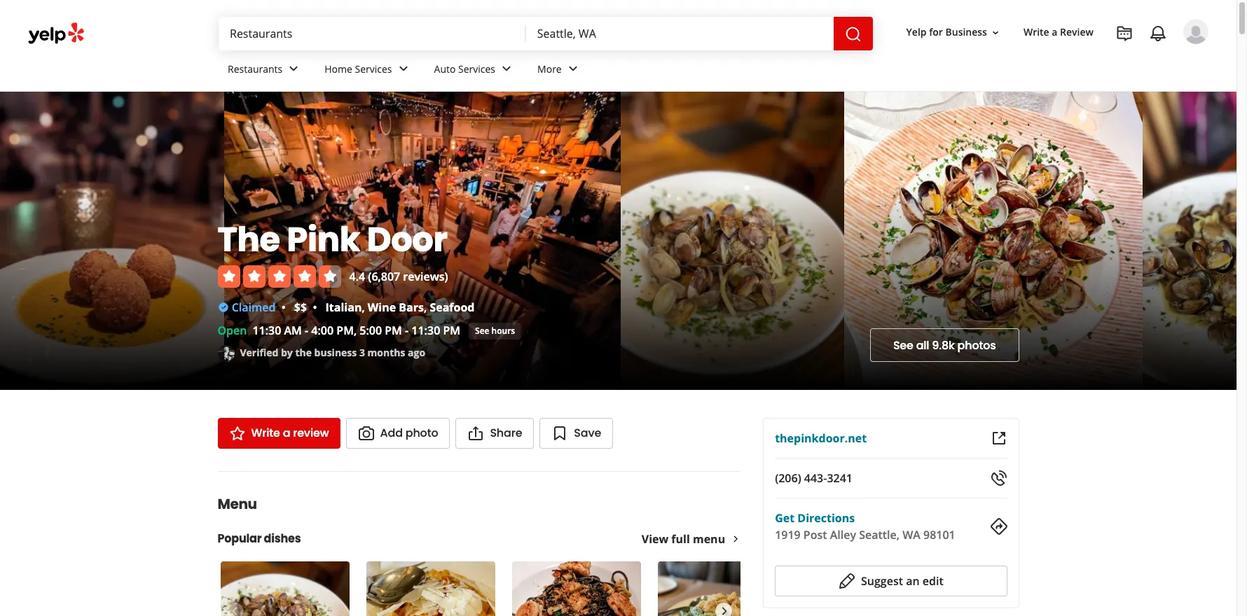 Task type: vqa. For each thing, say whether or not it's contained in the screenshot.
15%
no



Task type: describe. For each thing, give the bounding box(es) containing it.
caesar salad image
[[658, 562, 787, 617]]

pm,
[[337, 323, 357, 338]]

24 chevron down v2 image for restaurants
[[285, 61, 302, 77]]

yelp
[[907, 26, 927, 39]]

4:00
[[311, 323, 334, 338]]

24 directions v2 image
[[991, 519, 1007, 535]]

(6,807
[[368, 269, 400, 285]]

add photo
[[380, 425, 438, 442]]

photos
[[958, 337, 996, 354]]

24 pencil v2 image
[[839, 573, 856, 590]]

wine
[[368, 300, 396, 315]]

24 star v2 image
[[229, 425, 246, 442]]

previous image
[[226, 603, 242, 617]]

dishes
[[264, 531, 301, 547]]

1 , from the left
[[362, 300, 365, 315]]

see all 9.8k photos
[[893, 337, 996, 354]]

share
[[490, 425, 522, 442]]

open
[[218, 323, 247, 338]]

see hours link
[[469, 323, 522, 340]]

a for review
[[1052, 26, 1058, 39]]

suggest
[[861, 574, 903, 589]]

share button
[[456, 418, 534, 449]]

see all 9.8k photos link
[[870, 329, 1019, 362]]

write a review
[[251, 425, 329, 442]]

door
[[367, 217, 448, 264]]

14 chevron right outline image
[[731, 535, 741, 545]]

2 , from the left
[[424, 300, 427, 315]]

am
[[284, 323, 302, 338]]

menu
[[218, 495, 257, 514]]

auto services link
[[423, 50, 526, 91]]

verified by the business 3 months ago
[[240, 346, 425, 359]]

business
[[946, 26, 987, 39]]

yelp for business
[[907, 26, 987, 39]]

16 chevron down v2 image
[[990, 27, 1001, 38]]

Near text field
[[537, 26, 822, 41]]

24 share v2 image
[[468, 425, 485, 442]]

write a review
[[1024, 26, 1094, 39]]

4.4 (6,807 reviews)
[[349, 269, 448, 285]]

photo of the pink door - seattle, wa, us. the view from the entrance image
[[224, 92, 621, 390]]

photo of the pink door - seattle, wa, us. anachi spicy rice with cheese ball image
[[0, 92, 224, 390]]

italian , wine bars , seafood
[[326, 300, 475, 315]]

2 pm from the left
[[443, 323, 460, 338]]

the pink door
[[218, 217, 448, 264]]

(6,807 reviews) link
[[368, 269, 448, 285]]

business categories element
[[217, 50, 1209, 91]]

services for home services
[[355, 62, 392, 75]]

save button
[[540, 418, 613, 449]]

see for see hours
[[475, 325, 490, 337]]

thepinkdoor.net link
[[775, 431, 867, 446]]

98101
[[924, 528, 956, 543]]

3
[[359, 346, 365, 359]]

verified
[[240, 346, 278, 359]]

24 external link v2 image
[[991, 430, 1007, 447]]

(206)
[[775, 471, 802, 486]]

restaurants
[[228, 62, 283, 75]]

yelp for business button
[[901, 20, 1007, 45]]

open 11:30 am - 4:00 pm, 5:00 pm - 11:30 pm
[[218, 323, 460, 338]]

pappardelle al ragu bolognese image
[[366, 562, 495, 617]]

view full menu link
[[642, 532, 741, 547]]

suggest an edit
[[861, 574, 944, 589]]

restaurants link
[[217, 50, 313, 91]]

write for write a review
[[251, 425, 280, 442]]

4.4
[[349, 269, 365, 285]]

auto
[[434, 62, 456, 75]]

2 photo of the pink door - seattle, wa, us. linguine alle vongole image from the left
[[1143, 92, 1247, 390]]

photo of the pink door - seattle, wa, us. penn cove mussels and clams image
[[845, 92, 1143, 390]]

post
[[804, 528, 827, 543]]

3241
[[827, 471, 853, 486]]

443-
[[804, 471, 827, 486]]

see hours
[[475, 325, 515, 337]]

seafood link
[[430, 300, 475, 315]]

24 chevron down v2 image for more
[[565, 61, 581, 77]]

24 save outline v2 image
[[552, 425, 569, 442]]

24 phone v2 image
[[991, 470, 1007, 487]]

reviews)
[[403, 269, 448, 285]]

9.8k
[[932, 337, 955, 354]]

alley
[[830, 528, 856, 543]]

projects image
[[1116, 25, 1133, 42]]

squid ink pasta image
[[512, 562, 641, 617]]

months
[[368, 346, 405, 359]]

user actions element
[[895, 18, 1229, 104]]

services for auto services
[[458, 62, 496, 75]]

pink
[[287, 217, 360, 264]]

home services
[[325, 62, 392, 75]]

linguine alle vongole image
[[220, 562, 349, 617]]

auto services
[[434, 62, 496, 75]]

1919
[[775, 528, 801, 543]]



Task type: locate. For each thing, give the bounding box(es) containing it.
pm
[[385, 323, 402, 338], [443, 323, 460, 338]]

1 vertical spatial a
[[283, 425, 290, 442]]

write
[[1024, 26, 1050, 39], [251, 425, 280, 442]]

24 chevron down v2 image for auto services
[[498, 61, 515, 77]]

notifications image
[[1150, 25, 1167, 42]]

1 horizontal spatial pm
[[443, 323, 460, 338]]

,
[[362, 300, 365, 315], [424, 300, 427, 315]]

0 horizontal spatial write
[[251, 425, 280, 442]]

by
[[281, 346, 293, 359]]

review
[[1060, 26, 1094, 39]]

1 horizontal spatial ,
[[424, 300, 427, 315]]

wine bars link
[[368, 300, 424, 315]]

None search field
[[219, 17, 876, 50]]

24 chevron down v2 image right more
[[565, 61, 581, 77]]

view
[[642, 532, 669, 547]]

photo of the pink door - seattle, wa, us. linguine alle vongole image
[[621, 92, 845, 390], [1143, 92, 1247, 390]]

an
[[906, 574, 920, 589]]

0 vertical spatial write
[[1024, 26, 1050, 39]]

4.4 star rating image
[[218, 266, 341, 288]]

0 horizontal spatial see
[[475, 325, 490, 337]]

0 horizontal spatial pm
[[385, 323, 402, 338]]

1 vertical spatial see
[[893, 337, 914, 354]]

0 horizontal spatial a
[[283, 425, 290, 442]]

see left all
[[893, 337, 914, 354]]

popular
[[218, 531, 262, 547]]

, left wine
[[362, 300, 365, 315]]

full
[[672, 532, 690, 547]]

24 chevron down v2 image for home services
[[395, 61, 412, 77]]

1 horizontal spatial write
[[1024, 26, 1050, 39]]

, left seafood link
[[424, 300, 427, 315]]

home services link
[[313, 50, 423, 91]]

0 horizontal spatial services
[[355, 62, 392, 75]]

Find text field
[[230, 26, 515, 41]]

0 horizontal spatial -
[[305, 323, 308, 338]]

see
[[475, 325, 490, 337], [893, 337, 914, 354]]

2 - from the left
[[405, 323, 409, 338]]

2 24 chevron down v2 image from the left
[[498, 61, 515, 77]]

none field up home services link
[[230, 26, 515, 41]]

wa
[[903, 528, 921, 543]]

2 11:30 from the left
[[412, 323, 440, 338]]

24 camera v2 image
[[358, 425, 375, 442]]

1 horizontal spatial 24 chevron down v2 image
[[498, 61, 515, 77]]

add photo link
[[346, 418, 450, 449]]

services right home
[[355, 62, 392, 75]]

11:30 up verified
[[253, 323, 281, 338]]

24 chevron down v2 image
[[395, 61, 412, 77], [565, 61, 581, 77]]

1 horizontal spatial none field
[[537, 26, 822, 41]]

24 chevron down v2 image right the auto services
[[498, 61, 515, 77]]

1 none field from the left
[[230, 26, 515, 41]]

24 chevron down v2 image
[[285, 61, 302, 77], [498, 61, 515, 77]]

24 chevron down v2 image inside more link
[[565, 61, 581, 77]]

2 services from the left
[[458, 62, 496, 75]]

1 vertical spatial write
[[251, 425, 280, 442]]

directions
[[798, 511, 855, 526]]

0 horizontal spatial 24 chevron down v2 image
[[285, 61, 302, 77]]

services
[[355, 62, 392, 75], [458, 62, 496, 75]]

write left review
[[1024, 26, 1050, 39]]

suggest an edit button
[[775, 566, 1007, 597]]

0 horizontal spatial ,
[[362, 300, 365, 315]]

11:30 up ago
[[412, 323, 440, 338]]

- right am in the bottom left of the page
[[305, 323, 308, 338]]

write a review link
[[1018, 20, 1100, 45]]

menu
[[693, 532, 725, 547]]

24 chevron down v2 image right restaurants
[[285, 61, 302, 77]]

next image
[[716, 603, 732, 617]]

more link
[[526, 50, 593, 91]]

write for write a review
[[1024, 26, 1050, 39]]

2 24 chevron down v2 image from the left
[[565, 61, 581, 77]]

0 horizontal spatial none field
[[230, 26, 515, 41]]

1 24 chevron down v2 image from the left
[[395, 61, 412, 77]]

1 horizontal spatial see
[[893, 337, 914, 354]]

business
[[314, 346, 357, 359]]

hours
[[492, 325, 515, 337]]

1 - from the left
[[305, 323, 308, 338]]

0 vertical spatial see
[[475, 325, 490, 337]]

edit
[[923, 574, 944, 589]]

popular dishes
[[218, 531, 301, 547]]

24 chevron down v2 image inside restaurants link
[[285, 61, 302, 77]]

italian link
[[326, 300, 362, 315]]

nolan p. image
[[1184, 19, 1209, 44]]

ago
[[408, 346, 425, 359]]

1 horizontal spatial services
[[458, 62, 496, 75]]

for
[[929, 26, 943, 39]]

2 none field from the left
[[537, 26, 822, 41]]

0 vertical spatial a
[[1052, 26, 1058, 39]]

services right auto
[[458, 62, 496, 75]]

1 horizontal spatial photo of the pink door - seattle, wa, us. linguine alle vongole image
[[1143, 92, 1247, 390]]

0 horizontal spatial 24 chevron down v2 image
[[395, 61, 412, 77]]

(206) 443-3241
[[775, 471, 853, 486]]

get directions link
[[775, 511, 855, 526]]

add
[[380, 425, 403, 442]]

1 horizontal spatial a
[[1052, 26, 1058, 39]]

none field up business categories element
[[537, 26, 822, 41]]

0 horizontal spatial 11:30
[[253, 323, 281, 338]]

all
[[916, 337, 930, 354]]

1 11:30 from the left
[[253, 323, 281, 338]]

none field near
[[537, 26, 822, 41]]

see left hours
[[475, 325, 490, 337]]

seafood
[[430, 300, 475, 315]]

a for review
[[283, 425, 290, 442]]

pm right 5:00
[[385, 323, 402, 338]]

save
[[574, 425, 601, 442]]

1 horizontal spatial 24 chevron down v2 image
[[565, 61, 581, 77]]

more
[[538, 62, 562, 75]]

1 photo of the pink door - seattle, wa, us. linguine alle vongole image from the left
[[621, 92, 845, 390]]

none field find
[[230, 26, 515, 41]]

view full menu
[[642, 532, 725, 547]]

the
[[295, 346, 312, 359]]

24 chevron down v2 image inside auto services link
[[498, 61, 515, 77]]

5:00
[[360, 323, 382, 338]]

get
[[775, 511, 795, 526]]

None field
[[230, 26, 515, 41], [537, 26, 822, 41]]

see for see all 9.8k photos
[[893, 337, 914, 354]]

$$
[[294, 300, 307, 315]]

16 claim filled v2 image
[[218, 302, 229, 313]]

1 services from the left
[[355, 62, 392, 75]]

24 chevron down v2 image inside home services link
[[395, 61, 412, 77]]

write a review link
[[218, 418, 340, 449]]

italian
[[326, 300, 362, 315]]

photo
[[406, 425, 438, 442]]

review
[[293, 425, 329, 442]]

-
[[305, 323, 308, 338], [405, 323, 409, 338]]

11:30
[[253, 323, 281, 338], [412, 323, 440, 338]]

search image
[[845, 26, 862, 42]]

seattle,
[[859, 528, 900, 543]]

menu element
[[195, 472, 789, 617]]

1 horizontal spatial 11:30
[[412, 323, 440, 338]]

home
[[325, 62, 352, 75]]

bars
[[399, 300, 424, 315]]

24 chevron down v2 image left auto
[[395, 61, 412, 77]]

claimed
[[232, 300, 276, 315]]

the
[[218, 217, 280, 264]]

thepinkdoor.net
[[775, 431, 867, 446]]

write right 24 star v2 icon
[[251, 425, 280, 442]]

1 24 chevron down v2 image from the left
[[285, 61, 302, 77]]

0 horizontal spatial photo of the pink door - seattle, wa, us. linguine alle vongole image
[[621, 92, 845, 390]]

get directions 1919 post alley seattle, wa 98101
[[775, 511, 956, 543]]

1 pm from the left
[[385, 323, 402, 338]]

1 horizontal spatial -
[[405, 323, 409, 338]]

- down bars
[[405, 323, 409, 338]]

write inside user actions element
[[1024, 26, 1050, 39]]

pm down seafood link
[[443, 323, 460, 338]]



